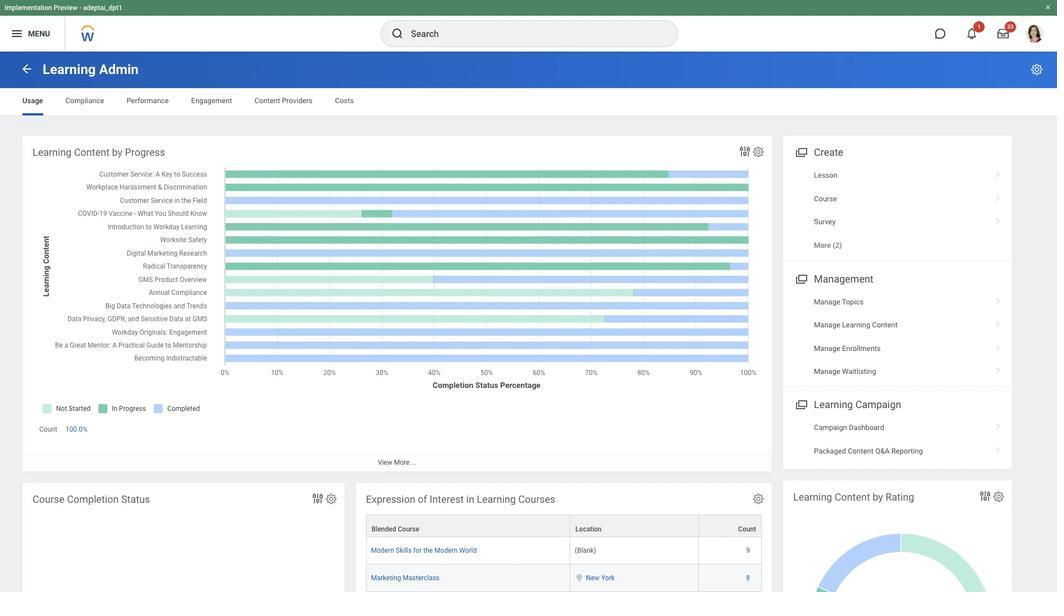 Task type: vqa. For each thing, say whether or not it's contained in the screenshot.
text box
no



Task type: locate. For each thing, give the bounding box(es) containing it.
1 horizontal spatial more
[[814, 242, 831, 250]]

course left completion
[[33, 494, 64, 506]]

3 list from the top
[[783, 417, 1012, 463]]

0 vertical spatial menu group image
[[793, 144, 808, 159]]

marketing
[[371, 575, 401, 583]]

2 chevron right image from the top
[[991, 191, 1005, 202]]

3 chevron right image from the top
[[991, 420, 1005, 431]]

9
[[746, 547, 750, 555]]

configure and view chart data image left configure learning content by progress image
[[738, 145, 752, 158]]

0 horizontal spatial course
[[33, 494, 64, 506]]

campaign up packaged
[[814, 424, 847, 433]]

survey link
[[783, 210, 1012, 234]]

content left rating
[[835, 492, 870, 504]]

2 manage from the top
[[814, 321, 840, 330]]

completion
[[67, 494, 119, 506]]

learning content by rating element
[[783, 481, 1012, 593]]

1 row from the top
[[366, 515, 762, 538]]

2 chevron right image from the top
[[991, 340, 1005, 352]]

2 horizontal spatial configure and view chart data image
[[978, 490, 992, 504]]

1 vertical spatial chevron right image
[[991, 340, 1005, 352]]

configure and view chart data image left configure learning content by rating "icon"
[[978, 490, 992, 504]]

menu group image for management
[[793, 271, 808, 286]]

list containing campaign dashboard
[[783, 417, 1012, 463]]

count
[[39, 426, 57, 434], [738, 526, 756, 534]]

0 vertical spatial more
[[814, 242, 831, 250]]

1 list from the top
[[783, 164, 1012, 257]]

learning admin
[[43, 62, 139, 77]]

blended
[[372, 526, 396, 534]]

configure expression of interest in learning courses image
[[752, 493, 765, 506]]

row up location icon at the right bottom of page
[[366, 538, 762, 565]]

learning campaign
[[814, 399, 901, 411]]

33
[[1007, 24, 1014, 30]]

menu
[[28, 29, 50, 38]]

modern right the
[[435, 547, 458, 555]]

of
[[418, 494, 427, 506]]

chevron right image inside manage topics link
[[991, 294, 1005, 305]]

q&a
[[875, 447, 890, 456]]

1 vertical spatial campaign
[[814, 424, 847, 433]]

rating
[[886, 492, 914, 504]]

chevron right image inside manage learning content link
[[991, 317, 1005, 328]]

expression
[[366, 494, 415, 506]]

0 vertical spatial by
[[112, 147, 122, 158]]

1 vertical spatial menu group image
[[793, 271, 808, 286]]

3 menu group image from the top
[[793, 397, 808, 412]]

more left (2)
[[814, 242, 831, 250]]

list containing lesson
[[783, 164, 1012, 257]]

chevron right image inside the survey link
[[991, 214, 1005, 225]]

2 row from the top
[[366, 538, 762, 565]]

the
[[423, 547, 433, 555]]

3 row from the top
[[366, 565, 762, 593]]

course
[[814, 195, 837, 203], [33, 494, 64, 506], [398, 526, 419, 534]]

york
[[601, 575, 615, 583]]

learning up compliance
[[43, 62, 96, 77]]

manage left topics
[[814, 298, 840, 306]]

list for create
[[783, 164, 1012, 257]]

list for learning campaign
[[783, 417, 1012, 463]]

0 vertical spatial campaign
[[855, 399, 901, 411]]

3 chevron right image from the top
[[991, 294, 1005, 305]]

menu group image for create
[[793, 144, 808, 159]]

2 horizontal spatial course
[[814, 195, 837, 203]]

location button
[[570, 516, 698, 537]]

status
[[121, 494, 150, 506]]

manage
[[814, 298, 840, 306], [814, 321, 840, 330], [814, 344, 840, 353], [814, 368, 840, 376]]

learning content by progress
[[33, 147, 165, 158]]

0 horizontal spatial by
[[112, 147, 122, 158]]

location image
[[575, 574, 584, 582]]

0 horizontal spatial more
[[394, 459, 410, 467]]

more (2) button
[[814, 240, 842, 251]]

100.0% button
[[66, 426, 89, 435]]

modern left "skills"
[[371, 547, 394, 555]]

5 chevron right image from the top
[[991, 364, 1005, 375]]

reporting
[[891, 447, 923, 456]]

1 horizontal spatial course
[[398, 526, 419, 534]]

configure and view chart data image left configure course completion status image
[[311, 492, 324, 506]]

menu group image
[[793, 144, 808, 159], [793, 271, 808, 286], [793, 397, 808, 412]]

0 vertical spatial course
[[814, 195, 837, 203]]

0 vertical spatial count
[[39, 426, 57, 434]]

count up 9
[[738, 526, 756, 534]]

count left 100.0%
[[39, 426, 57, 434]]

chevron right image inside packaged content q&a reporting link
[[991, 443, 1005, 455]]

2 list from the top
[[783, 291, 1012, 384]]

packaged content q&a reporting link
[[783, 440, 1012, 463]]

1 horizontal spatial modern
[[435, 547, 458, 555]]

learning for learning content by rating
[[793, 492, 832, 504]]

marketing masterclass link
[[371, 573, 440, 583]]

content
[[255, 97, 280, 105], [74, 147, 109, 158], [872, 321, 898, 330], [848, 447, 874, 456], [835, 492, 870, 504]]

row
[[366, 515, 762, 538], [366, 538, 762, 565], [366, 565, 762, 593]]

packaged content q&a reporting
[[814, 447, 923, 456]]

chevron right image
[[991, 214, 1005, 225], [991, 340, 1005, 352], [991, 420, 1005, 431]]

campaign up dashboard
[[855, 399, 901, 411]]

chevron right image inside course link
[[991, 191, 1005, 202]]

more (2) link
[[783, 234, 1012, 257]]

content for packaged content q&a reporting
[[848, 447, 874, 456]]

row down (blank)
[[366, 565, 762, 593]]

2 menu group image from the top
[[793, 271, 808, 286]]

learning for learning admin
[[43, 62, 96, 77]]

2 vertical spatial course
[[398, 526, 419, 534]]

configure and view chart data image inside learning content by rating element
[[978, 490, 992, 504]]

by left rating
[[873, 492, 883, 504]]

1 vertical spatial course
[[33, 494, 64, 506]]

dashboard
[[849, 424, 884, 433]]

manage enrollments link
[[783, 337, 1012, 360]]

4 manage from the top
[[814, 368, 840, 376]]

manage down manage topics
[[814, 321, 840, 330]]

1 manage from the top
[[814, 298, 840, 306]]

chevron right image inside manage waitlisting link
[[991, 364, 1005, 375]]

2 vertical spatial menu group image
[[793, 397, 808, 412]]

course down lesson
[[814, 195, 837, 203]]

content left the q&a
[[848, 447, 874, 456]]

0 horizontal spatial configure and view chart data image
[[311, 492, 324, 506]]

0 horizontal spatial count
[[39, 426, 57, 434]]

content left providers
[[255, 97, 280, 105]]

manage topics link
[[783, 291, 1012, 314]]

1 vertical spatial count
[[738, 526, 756, 534]]

by for progress
[[112, 147, 122, 158]]

1 menu group image from the top
[[793, 144, 808, 159]]

marketing masterclass
[[371, 575, 440, 583]]

by left progress
[[112, 147, 122, 158]]

33 button
[[991, 21, 1016, 46]]

1 vertical spatial list
[[783, 291, 1012, 384]]

by
[[112, 147, 122, 158], [873, 492, 883, 504]]

0 vertical spatial list
[[783, 164, 1012, 257]]

tab list
[[11, 89, 1046, 116]]

Search Workday  search field
[[411, 21, 655, 46]]

enrollments
[[842, 344, 881, 353]]

0 horizontal spatial campaign
[[814, 424, 847, 433]]

course up "skills"
[[398, 526, 419, 534]]

view
[[378, 459, 392, 467]]

more inside dropdown button
[[814, 242, 831, 250]]

4 chevron right image from the top
[[991, 317, 1005, 328]]

manage down manage enrollments
[[814, 368, 840, 376]]

1 chevron right image from the top
[[991, 214, 1005, 225]]

masterclass
[[403, 575, 440, 583]]

1 vertical spatial by
[[873, 492, 883, 504]]

chevron right image
[[991, 167, 1005, 179], [991, 191, 1005, 202], [991, 294, 1005, 305], [991, 317, 1005, 328], [991, 364, 1005, 375], [991, 443, 1005, 455]]

more (2)
[[814, 242, 842, 250]]

list
[[783, 164, 1012, 257], [783, 291, 1012, 384], [783, 417, 1012, 463]]

world
[[459, 547, 477, 555]]

content down compliance
[[74, 147, 109, 158]]

count inside learning content by progress element
[[39, 426, 57, 434]]

implementation preview -   adeptai_dpt1
[[4, 4, 122, 12]]

1 chevron right image from the top
[[991, 167, 1005, 179]]

learning down the usage
[[33, 147, 72, 158]]

1 horizontal spatial count
[[738, 526, 756, 534]]

chevron right image inside manage enrollments link
[[991, 340, 1005, 352]]

skills
[[396, 547, 412, 555]]

manage enrollments
[[814, 344, 881, 353]]

0 vertical spatial chevron right image
[[991, 214, 1005, 225]]

2 vertical spatial chevron right image
[[991, 420, 1005, 431]]

9 button
[[746, 547, 752, 556]]

for
[[413, 547, 422, 555]]

1 horizontal spatial by
[[873, 492, 883, 504]]

manage learning content
[[814, 321, 898, 330]]

list containing manage topics
[[783, 291, 1012, 384]]

6 chevron right image from the top
[[991, 443, 1005, 455]]

modern
[[371, 547, 394, 555], [435, 547, 458, 555]]

row up (blank) element
[[366, 515, 762, 538]]

menu button
[[0, 16, 65, 52]]

manage up manage waitlisting
[[814, 344, 840, 353]]

1 horizontal spatial configure and view chart data image
[[738, 145, 752, 158]]

course inside popup button
[[398, 526, 419, 534]]

close environment banner image
[[1045, 4, 1051, 11]]

chevron right image inside lesson link
[[991, 167, 1005, 179]]

configure and view chart data image
[[738, 145, 752, 158], [978, 490, 992, 504], [311, 492, 324, 506]]

compliance
[[65, 97, 104, 105]]

0 horizontal spatial modern
[[371, 547, 394, 555]]

(blank)
[[575, 547, 596, 555]]

more
[[814, 242, 831, 250], [394, 459, 410, 467]]

topics
[[842, 298, 864, 306]]

learning up campaign dashboard
[[814, 399, 853, 411]]

campaign
[[855, 399, 901, 411], [814, 424, 847, 433]]

learning down packaged
[[793, 492, 832, 504]]

tab list containing usage
[[11, 89, 1046, 116]]

learning
[[43, 62, 96, 77], [33, 147, 72, 158], [842, 321, 870, 330], [814, 399, 853, 411], [793, 492, 832, 504], [477, 494, 516, 506]]

1 vertical spatial more
[[394, 459, 410, 467]]

manage for manage waitlisting
[[814, 368, 840, 376]]

course inside list
[[814, 195, 837, 203]]

configure and view chart data image inside learning content by progress element
[[738, 145, 752, 158]]

count button
[[699, 516, 761, 537]]

8
[[746, 575, 750, 583]]

3 manage from the top
[[814, 344, 840, 353]]

2 vertical spatial list
[[783, 417, 1012, 463]]

more left ...
[[394, 459, 410, 467]]

content down manage topics link
[[872, 321, 898, 330]]



Task type: describe. For each thing, give the bounding box(es) containing it.
modern skills for the modern world link
[[371, 545, 477, 555]]

row containing blended course
[[366, 515, 762, 538]]

1 modern from the left
[[371, 547, 394, 555]]

blended course button
[[367, 516, 570, 537]]

chevron right image for packaged content q&a reporting
[[991, 443, 1005, 455]]

chevron right image inside campaign dashboard link
[[991, 420, 1005, 431]]

expression of interest in learning courses
[[366, 494, 555, 506]]

notifications element
[[1031, 22, 1040, 31]]

8 button
[[746, 574, 752, 583]]

learning right in
[[477, 494, 516, 506]]

providers
[[282, 97, 313, 105]]

manage learning content link
[[783, 314, 1012, 337]]

learning for learning campaign
[[814, 399, 853, 411]]

inbox large image
[[998, 28, 1009, 39]]

packaged
[[814, 447, 846, 456]]

lesson link
[[783, 164, 1012, 187]]

(blank) element
[[575, 545, 596, 555]]

chevron right image for create
[[991, 214, 1005, 225]]

chevron right image for management
[[991, 340, 1005, 352]]

learning content by rating
[[793, 492, 914, 504]]

survey
[[814, 218, 836, 226]]

count inside popup button
[[738, 526, 756, 534]]

manage for manage learning content
[[814, 321, 840, 330]]

campaign dashboard
[[814, 424, 884, 433]]

chevron right image for manage waitlisting
[[991, 364, 1005, 375]]

row containing modern skills for the modern world
[[366, 538, 762, 565]]

previous page image
[[20, 62, 34, 76]]

configure and view chart data image for rating
[[978, 490, 992, 504]]

profile logan mcneil image
[[1026, 25, 1044, 45]]

new york link
[[586, 573, 615, 583]]

1
[[977, 24, 981, 30]]

adeptai_dpt1
[[83, 4, 122, 12]]

expression of interest in learning courses element
[[356, 483, 772, 593]]

course for course
[[814, 195, 837, 203]]

content for learning content by progress
[[74, 147, 109, 158]]

performance
[[127, 97, 169, 105]]

chevron right image for manage topics
[[991, 294, 1005, 305]]

by for rating
[[873, 492, 883, 504]]

configure course completion status image
[[325, 493, 337, 506]]

manage for manage enrollments
[[814, 344, 840, 353]]

view more ... link
[[22, 454, 772, 472]]

implementation
[[4, 4, 52, 12]]

tab list inside learning admin 'main content'
[[11, 89, 1046, 116]]

100.0%
[[66, 426, 87, 434]]

notifications large image
[[966, 28, 977, 39]]

search image
[[391, 27, 404, 40]]

list for management
[[783, 291, 1012, 384]]

chevron right image for manage learning content
[[991, 317, 1005, 328]]

courses
[[518, 494, 555, 506]]

chevron right image for lesson
[[991, 167, 1005, 179]]

content for learning content by rating
[[835, 492, 870, 504]]

configure and view chart data image for progress
[[738, 145, 752, 158]]

campaign dashboard link
[[783, 417, 1012, 440]]

management
[[814, 273, 874, 285]]

new york
[[586, 575, 615, 583]]

lesson
[[814, 171, 838, 180]]

progress
[[125, 147, 165, 158]]

1 button
[[959, 21, 985, 46]]

1 horizontal spatial campaign
[[855, 399, 901, 411]]

row containing marketing masterclass
[[366, 565, 762, 593]]

configure learning content by progress image
[[752, 146, 765, 158]]

waitlisting
[[842, 368, 876, 376]]

2 modern from the left
[[435, 547, 458, 555]]

justify image
[[10, 27, 24, 40]]

new
[[586, 575, 600, 583]]

modern skills for the modern world
[[371, 547, 477, 555]]

course completion status
[[33, 494, 150, 506]]

costs
[[335, 97, 354, 105]]

admin
[[99, 62, 139, 77]]

...
[[411, 459, 417, 467]]

in
[[466, 494, 474, 506]]

manage waitlisting link
[[783, 360, 1012, 384]]

view more ...
[[378, 459, 417, 467]]

manage waitlisting
[[814, 368, 876, 376]]

manage topics
[[814, 298, 864, 306]]

configure this page image
[[1030, 63, 1044, 76]]

content providers
[[255, 97, 313, 105]]

more inside learning content by progress element
[[394, 459, 410, 467]]

menu group image for learning campaign
[[793, 397, 808, 412]]

course for course completion status
[[33, 494, 64, 506]]

engagement
[[191, 97, 232, 105]]

location
[[575, 526, 602, 534]]

manage for manage topics
[[814, 298, 840, 306]]

interest
[[430, 494, 464, 506]]

learning down topics
[[842, 321, 870, 330]]

campaign inside list
[[814, 424, 847, 433]]

configure learning content by rating image
[[993, 491, 1005, 504]]

(2)
[[833, 242, 842, 250]]

chevron right image for course
[[991, 191, 1005, 202]]

-
[[79, 4, 81, 12]]

learning content by progress element
[[22, 136, 772, 472]]

create
[[814, 147, 843, 158]]

learning admin main content
[[0, 52, 1057, 593]]

course link
[[783, 187, 1012, 210]]

learning for learning content by progress
[[33, 147, 72, 158]]

usage
[[22, 97, 43, 105]]

preview
[[54, 4, 78, 12]]

menu banner
[[0, 0, 1057, 52]]

blended course
[[372, 526, 419, 534]]



